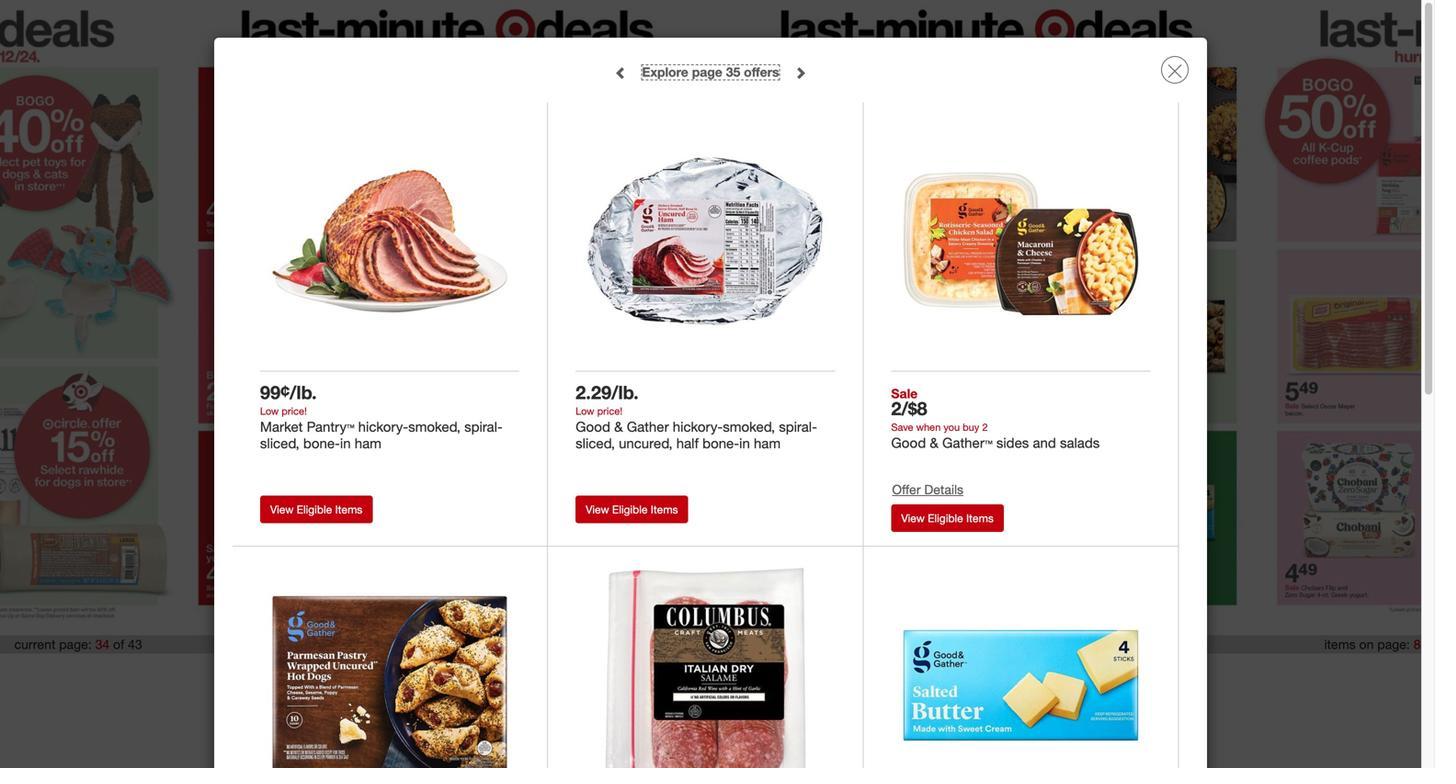 Task type: describe. For each thing, give the bounding box(es) containing it.
spiral- inside 2.29/lb. low price! good & gather hickory-smoked, spiral- sliced, uncured, half bone-in ham
[[779, 418, 817, 435]]

offers
[[744, 64, 779, 80]]

sliced, inside 2.29/lb. low price! good & gather hickory-smoked, spiral- sliced, uncured, half bone-in ham
[[576, 435, 615, 452]]

page 36 image
[[1257, 0, 1435, 626]]

save
[[891, 421, 913, 434]]

©
[[655, 702, 663, 715]]

based
[[588, 669, 621, 683]]

smoked, inside 2.29/lb. low price! good & gather hickory-smoked, spiral- sliced, uncured, half bone-in ham
[[723, 418, 775, 435]]

bone- inside 2.29/lb. low price! good & gather hickory-smoked, spiral- sliced, uncured, half bone-in ham
[[702, 435, 739, 452]]

sale
[[891, 386, 918, 402]]

2 horizontal spatial view
[[901, 511, 925, 525]]

offer details
[[892, 482, 963, 498]]

inc.
[[764, 702, 780, 715]]

brands,
[[725, 702, 761, 715]]

privacy
[[904, 669, 941, 683]]

chevron right image
[[794, 67, 807, 79]]

gather™
[[942, 434, 993, 451]]

page 34 image
[[178, 0, 718, 626]]

details
[[924, 482, 963, 498]]

2 horizontal spatial eligible
[[928, 511, 963, 525]]

ca supply chain act
[[657, 669, 766, 683]]

eligible for 2.29/lb.
[[612, 503, 648, 517]]

bone- inside 99¢/lb. low price! market pantry™ hickory-smoked, spiral- sliced, bone-in ham
[[303, 435, 340, 452]]

market pantry™ hickory-smoked, spiral- sliced, bone-in ham link
[[260, 418, 520, 452]]

uncured,
[[619, 435, 673, 452]]

page
[[692, 64, 722, 80]]

on
[[1359, 637, 1374, 653]]

view for 2.29/lb.
[[586, 503, 609, 517]]

low for 2.29/lb.
[[576, 405, 594, 418]]

items
[[1324, 637, 1356, 653]]

ca for ca privacy
[[778, 669, 794, 683]]

99¢/lb. low price! market pantry™ hickory-smoked, spiral- sliced, bone-in ham
[[260, 382, 503, 452]]

hickory- inside 99¢/lb. low price! market pantry™ hickory-smoked, spiral- sliced, bone-in ham
[[358, 418, 408, 435]]

good & gather hickory-smoked, spiral- sliced, uncured, half bone-in ham link
[[576, 418, 835, 452]]

when
[[916, 421, 941, 434]]

35
[[726, 64, 740, 80]]

2 page: from the left
[[1377, 637, 1410, 653]]

eligible for 99¢/lb.
[[297, 503, 332, 517]]

select good & gather appetizers image
[[267, 562, 513, 769]]

privacy link
[[494, 669, 532, 683]]

2 privacy from the left
[[797, 669, 834, 683]]

page 33 image
[[0, 0, 178, 626]]

chain
[[715, 669, 745, 683]]

interest-based ads link
[[544, 669, 645, 683]]

interest-
[[544, 669, 588, 683]]

buy
[[963, 421, 979, 434]]

1 privacy from the left
[[494, 669, 532, 683]]

your privacy choices link
[[847, 664, 984, 691]]

your
[[878, 669, 900, 683]]

& inside sale 2/$8 save when you buy 2 good & gather™ sides and salads
[[930, 434, 938, 451]]

explore page 35 of 43 element
[[642, 64, 779, 80]]

sale 2/$8 save when you buy 2 good & gather™ sides and salads
[[891, 386, 1100, 451]]

pantry™
[[307, 418, 354, 435]]

smoked, inside 99¢/lb. low price! market pantry™ hickory-smoked, spiral- sliced, bone-in ham
[[408, 418, 460, 435]]

2.29/lb. low price! good & gather hickory-smoked, spiral- sliced, uncured, half bone-in ham
[[576, 382, 817, 452]]

ham inside 2.29/lb. low price! good & gather hickory-smoked, spiral- sliced, uncured, half bone-in ham
[[754, 435, 781, 452]]



Task type: vqa. For each thing, say whether or not it's contained in the screenshot.
3rd Sponsored
no



Task type: locate. For each thing, give the bounding box(es) containing it.
market
[[260, 418, 303, 435]]

2
[[982, 421, 988, 434]]

offer details button
[[891, 479, 970, 505]]

privacy right terms link
[[494, 669, 532, 683]]

price!
[[282, 405, 307, 418], [597, 405, 623, 418]]

your privacy choices
[[878, 669, 984, 683]]

1 horizontal spatial page:
[[1377, 637, 1410, 653]]

price! inside 2.29/lb. low price! good & gather hickory-smoked, spiral- sliced, uncured, half bone-in ham
[[597, 405, 623, 418]]

0 horizontal spatial sliced,
[[260, 435, 299, 452]]

page 35 image
[[718, 0, 1257, 626]]

explore
[[642, 64, 688, 80]]

1 horizontal spatial view eligible items
[[586, 503, 678, 517]]

1 in from the left
[[340, 435, 351, 452]]

half
[[676, 435, 699, 452]]

gather
[[627, 418, 669, 435]]

view eligible items
[[270, 503, 362, 517], [586, 503, 678, 517], [901, 511, 994, 525]]

2 low from the left
[[576, 405, 594, 418]]

& inside 2.29/lb. low price! good & gather hickory-smoked, spiral- sliced, uncured, half bone-in ham
[[614, 418, 623, 435]]

0 horizontal spatial hickory-
[[358, 418, 408, 435]]

items down the pantry™
[[335, 503, 362, 517]]

privacy left ccpa image at bottom
[[797, 669, 834, 683]]

act
[[748, 669, 766, 683]]

low
[[260, 405, 279, 418], [576, 405, 594, 418]]

ca privacy
[[778, 669, 834, 683]]

hickory-
[[358, 418, 408, 435], [673, 418, 723, 435]]

terms link
[[451, 669, 482, 683]]

good inside 2.29/lb. low price! good & gather hickory-smoked, spiral- sliced, uncured, half bone-in ham
[[576, 418, 610, 435]]

select columbus salame deli meat image
[[582, 562, 829, 769]]

items down offer details button
[[966, 511, 994, 525]]

bone- right market
[[303, 435, 340, 452]]

1 horizontal spatial view
[[586, 503, 609, 517]]

1 horizontal spatial privacy
[[797, 669, 834, 683]]

2 sliced, from the left
[[576, 435, 615, 452]]

0 horizontal spatial ca
[[657, 669, 673, 683]]

2 spiral- from the left
[[779, 418, 817, 435]]

1 horizontal spatial spiral-
[[779, 418, 817, 435]]

market pantry™ hickory-smoked, spiral-sliced, bone-in ham image
[[267, 118, 513, 365]]

choices
[[944, 669, 984, 683]]

1 page: from the left
[[59, 637, 92, 653]]

ca supply chain act link
[[657, 669, 766, 683]]

target
[[693, 702, 722, 715]]

© 2023 target brands, inc.
[[655, 702, 780, 715]]

ccpa image
[[847, 664, 874, 691]]

2 ca from the left
[[778, 669, 794, 683]]

43
[[128, 637, 142, 653]]

ham right the pantry™
[[355, 435, 381, 452]]

ham inside 99¢/lb. low price! market pantry™ hickory-smoked, spiral- sliced, bone-in ham
[[355, 435, 381, 452]]

low inside 2.29/lb. low price! good & gather hickory-smoked, spiral- sliced, uncured, half bone-in ham
[[576, 405, 594, 418]]

0 horizontal spatial ham
[[355, 435, 381, 452]]

page:
[[59, 637, 92, 653], [1377, 637, 1410, 653]]

good down 2.29/lb.
[[576, 418, 610, 435]]

price! down 99¢/lb.
[[282, 405, 307, 418]]

2 horizontal spatial items
[[966, 511, 994, 525]]

1 horizontal spatial in
[[739, 435, 750, 452]]

0 horizontal spatial privacy
[[494, 669, 532, 683]]

hickory- inside 2.29/lb. low price! good & gather hickory-smoked, spiral- sliced, uncured, half bone-in ham
[[673, 418, 723, 435]]

supply
[[676, 669, 712, 683]]

and
[[1033, 434, 1056, 451]]

good & gather™ sides and salads image
[[898, 118, 1144, 365]]

offer
[[892, 482, 921, 498]]

explore page 35 offers
[[642, 64, 779, 80]]

low down 2.29/lb.
[[576, 405, 594, 418]]

in inside 2.29/lb. low price! good & gather hickory-smoked, spiral- sliced, uncured, half bone-in ham
[[739, 435, 750, 452]]

2/$8
[[891, 398, 927, 420]]

2 in from the left
[[739, 435, 750, 452]]

1 low from the left
[[260, 405, 279, 418]]

&
[[614, 418, 623, 435], [930, 434, 938, 451]]

ca
[[657, 669, 673, 683], [778, 669, 794, 683]]

0 horizontal spatial price!
[[282, 405, 307, 418]]

ads
[[624, 669, 645, 683]]

good & gather 1-lb. stick butter image
[[898, 562, 1144, 769]]

ca for ca supply chain act
[[657, 669, 673, 683]]

salads
[[1060, 434, 1100, 451]]

view eligible items for 2.29/lb.
[[586, 503, 678, 517]]

1 horizontal spatial price!
[[597, 405, 623, 418]]

eligible down the pantry™
[[297, 503, 332, 517]]

good & gather™ sides and salads link
[[891, 434, 1151, 451]]

view
[[270, 503, 294, 517], [586, 503, 609, 517], [901, 511, 925, 525]]

ham right the half
[[754, 435, 781, 452]]

0 horizontal spatial in
[[340, 435, 351, 452]]

0 horizontal spatial view eligible items
[[270, 503, 362, 517]]

sliced, left "uncured,"
[[576, 435, 615, 452]]

items on page: 8
[[1324, 637, 1421, 653]]

& left gather
[[614, 418, 623, 435]]

8
[[1414, 637, 1421, 653]]

1 horizontal spatial bone-
[[702, 435, 739, 452]]

0 horizontal spatial bone-
[[303, 435, 340, 452]]

items for 2.29/lb.
[[651, 503, 678, 517]]

ca right act
[[778, 669, 794, 683]]

sides
[[996, 434, 1029, 451]]

page: left 34
[[59, 637, 92, 653]]

in inside 99¢/lb. low price! market pantry™ hickory-smoked, spiral- sliced, bone-in ham
[[340, 435, 351, 452]]

of
[[113, 637, 124, 653]]

eligible down details
[[928, 511, 963, 525]]

view for 99¢/lb.
[[270, 503, 294, 517]]

2023
[[666, 702, 690, 715]]

& down when
[[930, 434, 938, 451]]

1 ca from the left
[[657, 669, 673, 683]]

0 horizontal spatial items
[[335, 503, 362, 517]]

close image
[[1168, 64, 1182, 78]]

34
[[95, 637, 110, 653]]

view eligible items down "uncured,"
[[586, 503, 678, 517]]

view eligible items for 99¢/lb.
[[270, 503, 362, 517]]

current page: 34 of 43
[[14, 637, 142, 653]]

price! for 2.29/lb.
[[597, 405, 623, 418]]

0 horizontal spatial smoked,
[[408, 418, 460, 435]]

sliced,
[[260, 435, 299, 452], [576, 435, 615, 452]]

0 horizontal spatial page:
[[59, 637, 92, 653]]

bone-
[[303, 435, 340, 452], [702, 435, 739, 452]]

view eligible items down details
[[901, 511, 994, 525]]

2 smoked, from the left
[[723, 418, 775, 435]]

1 horizontal spatial ham
[[754, 435, 781, 452]]

ham
[[355, 435, 381, 452], [754, 435, 781, 452]]

items for 99¢/lb.
[[335, 503, 362, 517]]

items down "uncured,"
[[651, 503, 678, 517]]

1 horizontal spatial sliced,
[[576, 435, 615, 452]]

smoked,
[[408, 418, 460, 435], [723, 418, 775, 435]]

in
[[340, 435, 351, 452], [739, 435, 750, 452]]

hickory- right the pantry™
[[358, 418, 408, 435]]

0 horizontal spatial &
[[614, 418, 623, 435]]

2 horizontal spatial view eligible items
[[901, 511, 994, 525]]

1 horizontal spatial &
[[930, 434, 938, 451]]

current
[[14, 637, 55, 653]]

bone- right the half
[[702, 435, 739, 452]]

good & gather hickory-smoked, spiral-sliced, uncured, half bone-in ham image
[[582, 118, 829, 365]]

sliced, inside 99¢/lb. low price! market pantry™ hickory-smoked, spiral- sliced, bone-in ham
[[260, 435, 299, 452]]

1 price! from the left
[[282, 405, 307, 418]]

1 horizontal spatial good
[[891, 434, 926, 451]]

eligible down "uncured,"
[[612, 503, 648, 517]]

low for 99¢/lb.
[[260, 405, 279, 418]]

1 horizontal spatial ca
[[778, 669, 794, 683]]

good down save
[[891, 434, 926, 451]]

1 horizontal spatial items
[[651, 503, 678, 517]]

1 sliced, from the left
[[260, 435, 299, 452]]

2 hickory- from the left
[[673, 418, 723, 435]]

0 horizontal spatial low
[[260, 405, 279, 418]]

ca left supply
[[657, 669, 673, 683]]

in right market
[[340, 435, 351, 452]]

1 hickory- from the left
[[358, 418, 408, 435]]

interest-based ads
[[544, 669, 645, 683]]

price! inside 99¢/lb. low price! market pantry™ hickory-smoked, spiral- sliced, bone-in ham
[[282, 405, 307, 418]]

you
[[944, 421, 960, 434]]

1 horizontal spatial eligible
[[612, 503, 648, 517]]

eligible
[[297, 503, 332, 517], [612, 503, 648, 517], [928, 511, 963, 525]]

spiral-
[[464, 418, 503, 435], [779, 418, 817, 435]]

low up market
[[260, 405, 279, 418]]

99¢/lb.
[[260, 382, 317, 404]]

0 horizontal spatial eligible
[[297, 503, 332, 517]]

good
[[576, 418, 610, 435], [891, 434, 926, 451]]

terms
[[451, 669, 482, 683]]

price! for 99¢/lb.
[[282, 405, 307, 418]]

1 spiral- from the left
[[464, 418, 503, 435]]

price! down 2.29/lb.
[[597, 405, 623, 418]]

hickory- right gather
[[673, 418, 723, 435]]

2.29/lb.
[[576, 382, 639, 404]]

0 horizontal spatial view
[[270, 503, 294, 517]]

0 horizontal spatial good
[[576, 418, 610, 435]]

spiral- inside 99¢/lb. low price! market pantry™ hickory-smoked, spiral- sliced, bone-in ham
[[464, 418, 503, 435]]

good inside sale 2/$8 save when you buy 2 good & gather™ sides and salads
[[891, 434, 926, 451]]

1 horizontal spatial smoked,
[[723, 418, 775, 435]]

chevron left image
[[615, 67, 627, 79]]

view eligible items down the pantry™
[[270, 503, 362, 517]]

2 ham from the left
[[754, 435, 781, 452]]

page: left "8"
[[1377, 637, 1410, 653]]

2 price! from the left
[[597, 405, 623, 418]]

0 horizontal spatial spiral-
[[464, 418, 503, 435]]

sliced, down 99¢/lb.
[[260, 435, 299, 452]]

1 ham from the left
[[355, 435, 381, 452]]

items
[[335, 503, 362, 517], [651, 503, 678, 517], [966, 511, 994, 525]]

1 horizontal spatial hickory-
[[673, 418, 723, 435]]

1 horizontal spatial low
[[576, 405, 594, 418]]

ca privacy link
[[778, 669, 834, 683]]

1 bone- from the left
[[303, 435, 340, 452]]

1 smoked, from the left
[[408, 418, 460, 435]]

privacy
[[494, 669, 532, 683], [797, 669, 834, 683]]

2 bone- from the left
[[702, 435, 739, 452]]

in right the half
[[739, 435, 750, 452]]

low inside 99¢/lb. low price! market pantry™ hickory-smoked, spiral- sliced, bone-in ham
[[260, 405, 279, 418]]



